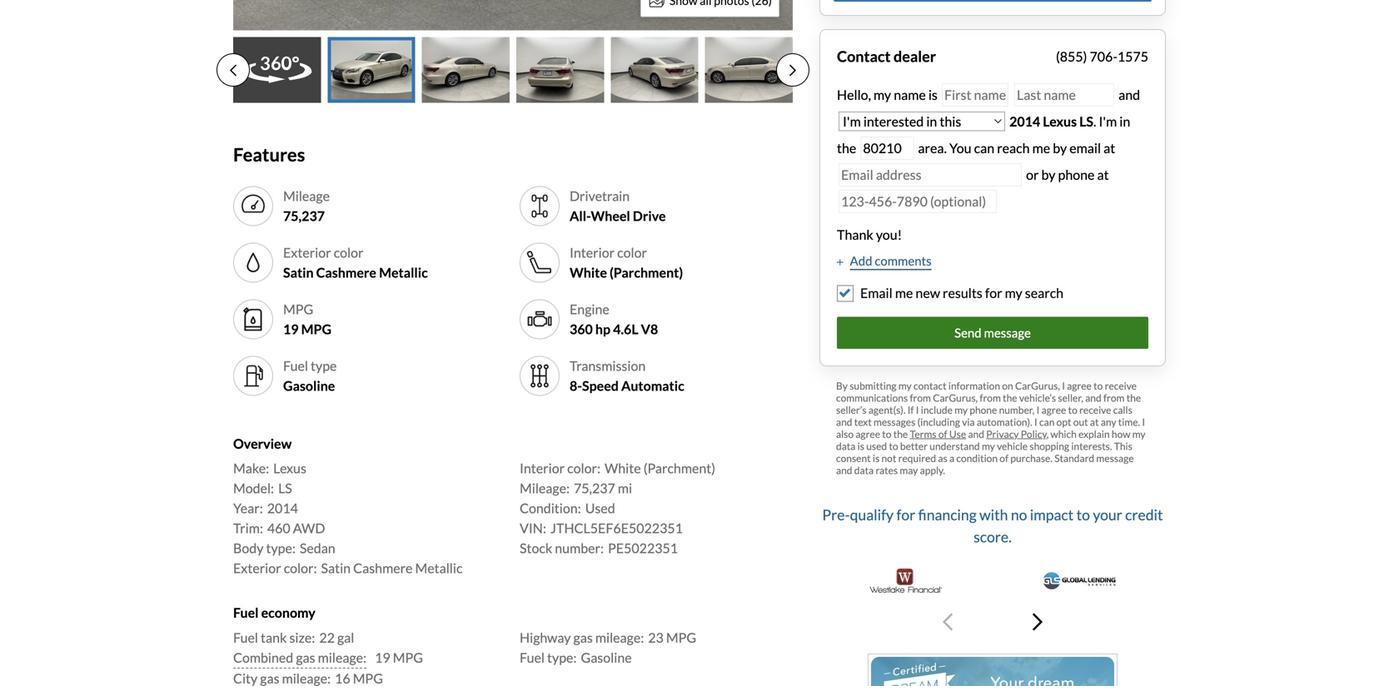 Task type: vqa. For each thing, say whether or not it's contained in the screenshot.
rightmost Gasoline
yes



Task type: locate. For each thing, give the bounding box(es) containing it.
me left new
[[896, 285, 914, 301]]

(parchment) inside interior color: white (parchment) mileage: 75,237 mi condition: used vin: jthcl5ef6e5022351 stock number: pe5022351
[[644, 461, 716, 477]]

2014 up 460
[[267, 501, 298, 517]]

my left the name
[[874, 87, 892, 103]]

0 horizontal spatial phone
[[970, 404, 998, 416]]

2014
[[1010, 113, 1041, 129], [267, 501, 298, 517]]

number,
[[1000, 404, 1035, 416]]

fuel for fuel tank size: 22 gal combined gas mileage: 19 mpg
[[233, 630, 258, 646]]

1 vertical spatial message
[[1097, 453, 1134, 465]]

1 vertical spatial phone
[[970, 404, 998, 416]]

satin right the exterior color icon
[[283, 265, 314, 281]]

for right results
[[986, 285, 1003, 301]]

1 horizontal spatial is
[[873, 453, 880, 465]]

metallic inside exterior color satin cashmere metallic
[[379, 265, 428, 281]]

1 vertical spatial metallic
[[415, 561, 463, 577]]

0 vertical spatial ls
[[1080, 113, 1094, 129]]

of left the use on the bottom right
[[939, 428, 948, 440]]

. i'm in the
[[837, 113, 1131, 156]]

at right out
[[1091, 416, 1099, 428]]

1 horizontal spatial of
[[1000, 453, 1009, 465]]

fuel left "economy"
[[233, 605, 259, 621]]

white up mi
[[605, 461, 641, 477]]

1 horizontal spatial type:
[[547, 650, 577, 666]]

mpg inside highway gas mileage: 23 mpg fuel type: gasoline
[[667, 630, 697, 646]]

type: down highway
[[547, 650, 577, 666]]

to left the your
[[1077, 506, 1091, 524]]

0 horizontal spatial can
[[975, 140, 995, 156]]

1 vertical spatial white
[[605, 461, 641, 477]]

reach
[[998, 140, 1030, 156]]

1 horizontal spatial from
[[980, 392, 1001, 404]]

to right used
[[889, 440, 899, 453]]

0 vertical spatial lexus
[[1043, 113, 1077, 129]]

exterior down mileage 75,237
[[283, 245, 331, 261]]

color
[[334, 245, 364, 261], [618, 245, 647, 261]]

include
[[921, 404, 953, 416]]

1 vertical spatial (parchment)
[[644, 461, 716, 477]]

type: down 460
[[266, 541, 296, 557]]

message down how
[[1097, 453, 1134, 465]]

fuel up combined
[[233, 630, 258, 646]]

1 horizontal spatial 19
[[375, 650, 390, 666]]

and up in at the right of the page
[[1117, 87, 1141, 103]]

1 from from the left
[[910, 392, 931, 404]]

75,237 up used
[[574, 481, 616, 497]]

ls left i'm
[[1080, 113, 1094, 129]]

fuel inside fuel tank size: 22 gal combined gas mileage: 19 mpg
[[233, 630, 258, 646]]

1 vertical spatial agree
[[1042, 404, 1067, 416]]

contact
[[837, 47, 891, 65]]

1 horizontal spatial can
[[1040, 416, 1055, 428]]

360
[[570, 321, 593, 337]]

0 vertical spatial cashmere
[[316, 265, 377, 281]]

0 vertical spatial 75,237
[[283, 208, 325, 224]]

cargurus, up via
[[933, 392, 978, 404]]

hp
[[596, 321, 611, 337]]

agree
[[1068, 380, 1092, 392], [1042, 404, 1067, 416], [856, 428, 881, 440]]

0 vertical spatial phone
[[1059, 167, 1095, 183]]

0 horizontal spatial satin
[[283, 265, 314, 281]]

interior up mileage:
[[520, 461, 565, 477]]

interior color white (parchment)
[[570, 245, 683, 281]]

sedan
[[300, 541, 336, 557]]

submitting
[[850, 380, 897, 392]]

purchase.
[[1011, 453, 1053, 465]]

0 horizontal spatial lexus
[[273, 461, 307, 477]]

cashmere up mpg 19 mpg
[[316, 265, 377, 281]]

phone down the email at the right top
[[1059, 167, 1095, 183]]

interior
[[570, 245, 615, 261], [520, 461, 565, 477]]

1 horizontal spatial gas
[[574, 630, 593, 646]]

at down the email at the right top
[[1098, 167, 1110, 183]]

wheel
[[591, 208, 631, 224]]

send
[[955, 325, 982, 340]]

1 vertical spatial type:
[[547, 650, 577, 666]]

1 horizontal spatial message
[[1097, 453, 1134, 465]]

2014 inside make: lexus model: ls year: 2014 trim: 460 awd body type: sedan exterior color: satin cashmere metallic
[[267, 501, 298, 517]]

0 horizontal spatial me
[[896, 285, 914, 301]]

from up any
[[1104, 392, 1125, 404]]

gasoline
[[283, 378, 335, 394], [581, 650, 632, 666]]

consent
[[837, 453, 871, 465]]

at right the email at the right top
[[1104, 140, 1116, 156]]

cashmere
[[316, 265, 377, 281], [353, 561, 413, 577]]

white
[[570, 265, 607, 281], [605, 461, 641, 477]]

2 vertical spatial at
[[1091, 416, 1099, 428]]

1 horizontal spatial phone
[[1059, 167, 1095, 183]]

0 vertical spatial of
[[939, 428, 948, 440]]

75,237 down mileage
[[283, 208, 325, 224]]

explain
[[1079, 428, 1110, 440]]

lexus down overview
[[273, 461, 307, 477]]

1 vertical spatial exterior
[[233, 561, 281, 577]]

receive up calls
[[1105, 380, 1137, 392]]

of down the privacy
[[1000, 453, 1009, 465]]

white up engine at the left
[[570, 265, 607, 281]]

agree up out
[[1068, 380, 1092, 392]]

1 vertical spatial 19
[[375, 650, 390, 666]]

interior inside interior color: white (parchment) mileage: 75,237 mi condition: used vin: jthcl5ef6e5022351 stock number: pe5022351
[[520, 461, 565, 477]]

color inside exterior color satin cashmere metallic
[[334, 245, 364, 261]]

1575
[[1118, 48, 1149, 64]]

1 horizontal spatial color:
[[568, 461, 601, 477]]

0 vertical spatial can
[[975, 140, 995, 156]]

1 color from the left
[[334, 245, 364, 261]]

stock
[[520, 541, 553, 557]]

fuel left type
[[283, 358, 308, 374]]

1 vertical spatial mileage:
[[318, 650, 367, 666]]

1 vertical spatial satin
[[321, 561, 351, 577]]

Zip code field
[[861, 137, 914, 160]]

is
[[929, 87, 938, 103], [858, 440, 865, 453], [873, 453, 880, 465]]

0 horizontal spatial 75,237
[[283, 208, 325, 224]]

fuel for fuel economy
[[233, 605, 259, 621]]

by right or
[[1042, 167, 1056, 183]]

0 vertical spatial receive
[[1105, 380, 1137, 392]]

0 horizontal spatial color:
[[284, 561, 317, 577]]

1 vertical spatial me
[[896, 285, 914, 301]]

0 vertical spatial type:
[[266, 541, 296, 557]]

(parchment) inside interior color white (parchment)
[[610, 265, 683, 281]]

year:
[[233, 501, 263, 517]]

0 vertical spatial exterior
[[283, 245, 331, 261]]

privacy
[[987, 428, 1019, 440]]

hello, my name is
[[837, 87, 941, 103]]

1 horizontal spatial me
[[1033, 140, 1051, 156]]

tab list
[[217, 37, 810, 103]]

qualify
[[850, 506, 894, 524]]

size:
[[290, 630, 315, 646]]

standard
[[1055, 453, 1095, 465]]

make:
[[233, 461, 269, 477]]

view vehicle photo 4 image
[[517, 37, 604, 103]]

color: down the sedan
[[284, 561, 317, 577]]

0 horizontal spatial 2014
[[267, 501, 298, 517]]

phone up terms of use and privacy policy
[[970, 404, 998, 416]]

mileage: left 23 at the left
[[596, 630, 644, 646]]

color: inside interior color: white (parchment) mileage: 75,237 mi condition: used vin: jthcl5ef6e5022351 stock number: pe5022351
[[568, 461, 601, 477]]

2 horizontal spatial agree
[[1068, 380, 1092, 392]]

1 horizontal spatial lexus
[[1043, 113, 1077, 129]]

3 from from the left
[[1104, 392, 1125, 404]]

no
[[1011, 506, 1028, 524]]

22
[[319, 630, 335, 646]]

1 horizontal spatial interior
[[570, 245, 615, 261]]

type: inside make: lexus model: ls year: 2014 trim: 460 awd body type: sedan exterior color: satin cashmere metallic
[[266, 541, 296, 557]]

from left on
[[980, 392, 1001, 404]]

can right you
[[975, 140, 995, 156]]

1 vertical spatial by
[[1042, 167, 1056, 183]]

satin down the sedan
[[321, 561, 351, 577]]

plus image
[[837, 258, 844, 267]]

jthcl5ef6e5022351
[[551, 521, 683, 537]]

apply.
[[920, 465, 946, 477]]

data left rates
[[855, 465, 874, 477]]

drivetrain
[[570, 188, 630, 204]]

0 horizontal spatial gas
[[296, 650, 315, 666]]

area.
[[919, 140, 947, 156]]

the left terms
[[894, 428, 908, 440]]

0 horizontal spatial cargurus,
[[933, 392, 978, 404]]

0 horizontal spatial for
[[897, 506, 916, 524]]

ls right model:
[[278, 481, 292, 497]]

0 horizontal spatial 19
[[283, 321, 299, 337]]

1 vertical spatial color:
[[284, 561, 317, 577]]

can left opt
[[1040, 416, 1055, 428]]

fuel economy
[[233, 605, 316, 621]]

cargurus,
[[1016, 380, 1061, 392], [933, 392, 978, 404]]

lexus for model:
[[273, 461, 307, 477]]

1 vertical spatial lexus
[[273, 461, 307, 477]]

metallic
[[379, 265, 428, 281], [415, 561, 463, 577]]

white inside interior color: white (parchment) mileage: 75,237 mi condition: used vin: jthcl5ef6e5022351 stock number: pe5022351
[[605, 461, 641, 477]]

i left the ,
[[1035, 416, 1038, 428]]

0 vertical spatial white
[[570, 265, 607, 281]]

lexus for ls
[[1043, 113, 1077, 129]]

exterior down body
[[233, 561, 281, 577]]

2 color from the left
[[618, 245, 647, 261]]

(parchment)
[[610, 265, 683, 281], [644, 461, 716, 477]]

2014 up area. you can reach me by email at
[[1010, 113, 1041, 129]]

terms of use link
[[910, 428, 967, 440]]

0 horizontal spatial message
[[984, 325, 1031, 340]]

2 from from the left
[[980, 392, 1001, 404]]

policy
[[1021, 428, 1047, 440]]

vehicle
[[997, 440, 1028, 453]]

satin
[[283, 265, 314, 281], [321, 561, 351, 577]]

next page image
[[790, 64, 797, 77]]

1 vertical spatial receive
[[1080, 404, 1112, 416]]

0 horizontal spatial mileage:
[[318, 650, 367, 666]]

1 horizontal spatial ls
[[1080, 113, 1094, 129]]

pre-qualify for financing with no impact to your credit score.
[[823, 506, 1164, 546]]

First name field
[[942, 83, 1009, 107]]

mileage: down "gal"
[[318, 650, 367, 666]]

a
[[950, 453, 955, 465]]

engine
[[570, 301, 610, 317]]

1 vertical spatial interior
[[520, 461, 565, 477]]

exterior inside exterior color satin cashmere metallic
[[283, 245, 331, 261]]

0 horizontal spatial type:
[[266, 541, 296, 557]]

text
[[855, 416, 872, 428]]

0 vertical spatial 19
[[283, 321, 299, 337]]

from up (including
[[910, 392, 931, 404]]

0 vertical spatial gas
[[574, 630, 593, 646]]

1 horizontal spatial exterior
[[283, 245, 331, 261]]

0 vertical spatial satin
[[283, 265, 314, 281]]

1 horizontal spatial color
[[618, 245, 647, 261]]

fuel inside fuel type gasoline
[[283, 358, 308, 374]]

seller,
[[1059, 392, 1084, 404]]

1 horizontal spatial 2014
[[1010, 113, 1041, 129]]

lexus down last name field
[[1043, 113, 1077, 129]]

1 horizontal spatial satin
[[321, 561, 351, 577]]

1 vertical spatial ls
[[278, 481, 292, 497]]

message inside button
[[984, 325, 1031, 340]]

is right the name
[[929, 87, 938, 103]]

(parchment) for interior color: white (parchment) mileage: 75,237 mi condition: used vin: jthcl5ef6e5022351 stock number: pe5022351
[[644, 461, 716, 477]]

message right send
[[984, 325, 1031, 340]]

cargurus, right on
[[1016, 380, 1061, 392]]

view vehicle photo 2 image
[[328, 37, 416, 103]]

me right the reach
[[1033, 140, 1051, 156]]

0 vertical spatial interior
[[570, 245, 615, 261]]

i right "number,"
[[1037, 404, 1040, 416]]

agree up the ,
[[1042, 404, 1067, 416]]

for right qualify
[[897, 506, 916, 524]]

is left used
[[858, 440, 865, 453]]

advertisement region
[[868, 654, 1118, 687]]

cashmere up "gal"
[[353, 561, 413, 577]]

metallic inside make: lexus model: ls year: 2014 trim: 460 awd body type: sedan exterior color: satin cashmere metallic
[[415, 561, 463, 577]]

of inside , which explain how my data is used to better understand my vehicle shopping interests. this consent is not required as a condition of purchase. standard message and data rates may apply.
[[1000, 453, 1009, 465]]

or
[[1027, 167, 1039, 183]]

color: up used
[[568, 461, 601, 477]]

messages
[[874, 416, 916, 428]]

phone inside by submitting my contact information on cargurus, i agree to receive communications from cargurus, from the vehicle's seller, and from the seller's agent(s). if i include my phone number, i agree to receive calls and text messages (including via automation). i can opt out at any time. i also agree to the
[[970, 404, 998, 416]]

1 vertical spatial gas
[[296, 650, 315, 666]]

satin inside exterior color satin cashmere metallic
[[283, 265, 314, 281]]

23
[[648, 630, 664, 646]]

0 vertical spatial (parchment)
[[610, 265, 683, 281]]

thank
[[837, 227, 874, 243]]

to
[[1094, 380, 1103, 392], [1069, 404, 1078, 416], [883, 428, 892, 440], [889, 440, 899, 453], [1077, 506, 1091, 524]]

by left the email at the right top
[[1053, 140, 1067, 156]]

2 horizontal spatial is
[[929, 87, 938, 103]]

gas down size: at the bottom left
[[296, 650, 315, 666]]

my right how
[[1133, 428, 1146, 440]]

1 vertical spatial 75,237
[[574, 481, 616, 497]]

is left not
[[873, 453, 880, 465]]

pre-
[[823, 506, 850, 524]]

fuel type gasoline
[[283, 358, 337, 394]]

0 horizontal spatial interior
[[520, 461, 565, 477]]

the inside the '. i'm in the'
[[837, 140, 857, 156]]

color inside interior color white (parchment)
[[618, 245, 647, 261]]

color for exterior color
[[334, 245, 364, 261]]

lexus inside make: lexus model: ls year: 2014 trim: 460 awd body type: sedan exterior color: satin cashmere metallic
[[273, 461, 307, 477]]

send message button
[[837, 317, 1149, 349]]

interior for interior color white (parchment)
[[570, 245, 615, 261]]

0 horizontal spatial ls
[[278, 481, 292, 497]]

0 vertical spatial mileage:
[[596, 630, 644, 646]]

and down also
[[837, 465, 853, 477]]

0 vertical spatial message
[[984, 325, 1031, 340]]

1 vertical spatial for
[[897, 506, 916, 524]]

fuel type image
[[240, 363, 267, 390]]

message inside , which explain how my data is used to better understand my vehicle shopping interests. this consent is not required as a condition of purchase. standard message and data rates may apply.
[[1097, 453, 1134, 465]]

0 horizontal spatial from
[[910, 392, 931, 404]]

0 horizontal spatial gasoline
[[283, 378, 335, 394]]

(855) 706-1575
[[1056, 48, 1149, 64]]

1 vertical spatial cashmere
[[353, 561, 413, 577]]

or by phone at
[[1027, 167, 1110, 183]]

credit
[[1126, 506, 1164, 524]]

body
[[233, 541, 264, 557]]

view vehicle photo 5 image
[[611, 37, 699, 103]]

mileage:
[[596, 630, 644, 646], [318, 650, 367, 666]]

0 vertical spatial agree
[[1068, 380, 1092, 392]]

receive up explain
[[1080, 404, 1112, 416]]

1 horizontal spatial 75,237
[[574, 481, 616, 497]]

data down text
[[837, 440, 856, 453]]

white inside interior color white (parchment)
[[570, 265, 607, 281]]

communications
[[837, 392, 908, 404]]

706-
[[1090, 48, 1118, 64]]

75,237 inside interior color: white (parchment) mileage: 75,237 mi condition: used vin: jthcl5ef6e5022351 stock number: pe5022351
[[574, 481, 616, 497]]

of
[[939, 428, 948, 440], [1000, 453, 1009, 465]]

0 horizontal spatial color
[[334, 245, 364, 261]]

vehicle full photo image
[[233, 0, 793, 30]]

1 horizontal spatial agree
[[1042, 404, 1067, 416]]

agree right also
[[856, 428, 881, 440]]

2 horizontal spatial from
[[1104, 392, 1125, 404]]

email
[[861, 285, 893, 301]]

gas right highway
[[574, 630, 593, 646]]

0 vertical spatial at
[[1104, 140, 1116, 156]]

impact
[[1031, 506, 1074, 524]]

, which explain how my data is used to better understand my vehicle shopping interests. this consent is not required as a condition of purchase. standard message and data rates may apply.
[[837, 428, 1146, 477]]

exterior
[[283, 245, 331, 261], [233, 561, 281, 577]]

i
[[1063, 380, 1066, 392], [916, 404, 919, 416], [1037, 404, 1040, 416], [1035, 416, 1038, 428], [1143, 416, 1146, 428]]

engine image
[[527, 306, 553, 333]]

interior inside interior color white (parchment)
[[570, 245, 615, 261]]

1 horizontal spatial mileage:
[[596, 630, 644, 646]]

2 vertical spatial agree
[[856, 428, 881, 440]]

1 vertical spatial of
[[1000, 453, 1009, 465]]

the left the zip code field
[[837, 140, 857, 156]]

interior down all-
[[570, 245, 615, 261]]

fuel down highway
[[520, 650, 545, 666]]

all-
[[570, 208, 591, 224]]

vehicle's
[[1020, 392, 1057, 404]]

1 horizontal spatial gasoline
[[581, 650, 632, 666]]

and inside , which explain how my data is used to better understand my vehicle shopping interests. this consent is not required as a condition of purchase. standard message and data rates may apply.
[[837, 465, 853, 477]]



Task type: describe. For each thing, give the bounding box(es) containing it.
i right the time.
[[1143, 416, 1146, 428]]

mpg 19 mpg
[[283, 301, 332, 337]]

information
[[949, 380, 1001, 392]]

opt
[[1057, 416, 1072, 428]]

cashmere inside exterior color satin cashmere metallic
[[316, 265, 377, 281]]

drivetrain image
[[527, 193, 553, 220]]

mpg inside fuel tank size: 22 gal combined gas mileage: 19 mpg
[[393, 650, 423, 666]]

view vehicle photo 3 image
[[422, 37, 510, 103]]

(855)
[[1056, 48, 1088, 64]]

highway
[[520, 630, 571, 646]]

rates
[[876, 465, 898, 477]]

chevron right image
[[1033, 613, 1043, 633]]

interior color: white (parchment) mileage: 75,237 mi condition: used vin: jthcl5ef6e5022351 stock number: pe5022351
[[520, 461, 716, 557]]

to up which
[[1069, 404, 1078, 416]]

condition:
[[520, 501, 581, 517]]

fuel tank size: 22 gal combined gas mileage: 19 mpg
[[233, 630, 423, 666]]

score.
[[974, 528, 1012, 546]]

trim:
[[233, 521, 263, 537]]

features
[[233, 144, 305, 165]]

you
[[950, 140, 972, 156]]

comments
[[875, 253, 932, 268]]

0 vertical spatial 2014
[[1010, 113, 1041, 129]]

the up the time.
[[1127, 392, 1142, 404]]

also
[[837, 428, 854, 440]]

satin inside make: lexus model: ls year: 2014 trim: 460 awd body type: sedan exterior color: satin cashmere metallic
[[321, 561, 351, 577]]

at inside by submitting my contact information on cargurus, i agree to receive communications from cargurus, from the vehicle's seller, and from the seller's agent(s). if i include my phone number, i agree to receive calls and text messages (including via automation). i can opt out at any time. i also agree to the
[[1091, 416, 1099, 428]]

i right vehicle's
[[1063, 380, 1066, 392]]

to right seller,
[[1094, 380, 1103, 392]]

to inside pre-qualify for financing with no impact to your credit score.
[[1077, 506, 1091, 524]]

by submitting my contact information on cargurus, i agree to receive communications from cargurus, from the vehicle's seller, and from the seller's agent(s). if i include my phone number, i agree to receive calls and text messages (including via automation). i can opt out at any time. i also agree to the
[[837, 380, 1146, 440]]

ls inside make: lexus model: ls year: 2014 trim: 460 awd body type: sedan exterior color: satin cashmere metallic
[[278, 481, 292, 497]]

with
[[980, 506, 1009, 524]]

economy
[[261, 605, 316, 621]]

type
[[311, 358, 337, 374]]

cashmere inside make: lexus model: ls year: 2014 trim: 460 awd body type: sedan exterior color: satin cashmere metallic
[[353, 561, 413, 577]]

and right seller,
[[1086, 392, 1102, 404]]

not
[[882, 453, 897, 465]]

mileage 75,237
[[283, 188, 330, 224]]

1 horizontal spatial cargurus,
[[1016, 380, 1061, 392]]

via
[[963, 416, 975, 428]]

75,237 inside mileage 75,237
[[283, 208, 325, 224]]

0 horizontal spatial is
[[858, 440, 865, 453]]

for inside pre-qualify for financing with no impact to your credit score.
[[897, 506, 916, 524]]

Last name field
[[1015, 83, 1115, 107]]

transmission image
[[527, 363, 553, 390]]

transmission 8-speed automatic
[[570, 358, 685, 394]]

send message
[[955, 325, 1031, 340]]

highway gas mileage: 23 mpg fuel type: gasoline
[[520, 630, 697, 666]]

exterior inside make: lexus model: ls year: 2014 trim: 460 awd body type: sedan exterior color: satin cashmere metallic
[[233, 561, 281, 577]]

used
[[867, 440, 888, 453]]

0 horizontal spatial of
[[939, 428, 948, 440]]

460
[[267, 521, 291, 537]]

any
[[1101, 416, 1117, 428]]

my up if
[[899, 380, 912, 392]]

,
[[1047, 428, 1049, 440]]

drive
[[633, 208, 666, 224]]

fuel for fuel type gasoline
[[283, 358, 308, 374]]

out
[[1074, 416, 1089, 428]]

use
[[950, 428, 967, 440]]

gasoline inside fuel type gasoline
[[283, 378, 335, 394]]

1 vertical spatial data
[[855, 465, 874, 477]]

color for interior color
[[618, 245, 647, 261]]

pe5022351
[[608, 541, 678, 557]]

search
[[1026, 285, 1064, 301]]

seller's
[[837, 404, 867, 416]]

calls
[[1114, 404, 1133, 416]]

your
[[1093, 506, 1123, 524]]

0 vertical spatial data
[[837, 440, 856, 453]]

can inside by submitting my contact information on cargurus, i agree to receive communications from cargurus, from the vehicle's seller, and from the seller's agent(s). if i include my phone number, i agree to receive calls and text messages (including via automation). i can opt out at any time. i also agree to the
[[1040, 416, 1055, 428]]

add
[[850, 253, 873, 268]]

v8
[[641, 321, 659, 337]]

19 inside mpg 19 mpg
[[283, 321, 299, 337]]

exterior color satin cashmere metallic
[[283, 245, 428, 281]]

view vehicle photo 6 image
[[705, 37, 793, 103]]

0 vertical spatial for
[[986, 285, 1003, 301]]

combined
[[233, 650, 294, 666]]

this
[[1115, 440, 1133, 453]]

4.6l
[[613, 321, 639, 337]]

view vehicle photo 1 image
[[233, 37, 321, 103]]

gas inside highway gas mileage: 23 mpg fuel type: gasoline
[[574, 630, 593, 646]]

mileage image
[[240, 193, 267, 220]]

type: inside highway gas mileage: 23 mpg fuel type: gasoline
[[547, 650, 577, 666]]

model:
[[233, 481, 274, 497]]

i right if
[[916, 404, 919, 416]]

2014 lexus ls
[[1010, 113, 1094, 129]]

chevron left image
[[943, 613, 953, 633]]

mpg image
[[240, 306, 267, 333]]

to down "agent(s)."
[[883, 428, 892, 440]]

how
[[1112, 428, 1131, 440]]

and left text
[[837, 416, 853, 428]]

new
[[916, 285, 941, 301]]

0 vertical spatial me
[[1033, 140, 1051, 156]]

terms of use and privacy policy
[[910, 428, 1047, 440]]

gal
[[337, 630, 354, 646]]

better
[[901, 440, 928, 453]]

condition
[[957, 453, 998, 465]]

gas inside fuel tank size: 22 gal combined gas mileage: 19 mpg
[[296, 650, 315, 666]]

white for color
[[570, 265, 607, 281]]

my left vehicle
[[982, 440, 996, 453]]

dealer
[[894, 47, 937, 65]]

automatic
[[622, 378, 685, 394]]

mileage:
[[520, 481, 570, 497]]

add comments
[[850, 253, 932, 268]]

color: inside make: lexus model: ls year: 2014 trim: 460 awd body type: sedan exterior color: satin cashmere metallic
[[284, 561, 317, 577]]

the up automation).
[[1003, 392, 1018, 404]]

contact
[[914, 380, 947, 392]]

mileage: inside highway gas mileage: 23 mpg fuel type: gasoline
[[596, 630, 644, 646]]

privacy policy link
[[987, 428, 1047, 440]]

email me new results for my search
[[861, 285, 1064, 301]]

to inside , which explain how my data is used to better understand my vehicle shopping interests. this consent is not required as a condition of purchase. standard message and data rates may apply.
[[889, 440, 899, 453]]

interior color image
[[527, 250, 553, 276]]

may
[[900, 465, 918, 477]]

my right include
[[955, 404, 968, 416]]

awd
[[293, 521, 325, 537]]

0 horizontal spatial agree
[[856, 428, 881, 440]]

white for color:
[[605, 461, 641, 477]]

mileage: inside fuel tank size: 22 gal combined gas mileage: 19 mpg
[[318, 650, 367, 666]]

0 vertical spatial by
[[1053, 140, 1067, 156]]

gasoline inside highway gas mileage: 23 mpg fuel type: gasoline
[[581, 650, 632, 666]]

(parchment) for interior color white (parchment)
[[610, 265, 683, 281]]

1 vertical spatial at
[[1098, 167, 1110, 183]]

19 inside fuel tank size: 22 gal combined gas mileage: 19 mpg
[[375, 650, 390, 666]]

drivetrain all-wheel drive
[[570, 188, 666, 224]]

which
[[1051, 428, 1077, 440]]

financing
[[919, 506, 977, 524]]

interior for interior color: white (parchment) mileage: 75,237 mi condition: used vin: jthcl5ef6e5022351 stock number: pe5022351
[[520, 461, 565, 477]]

by
[[837, 380, 848, 392]]

understand
[[930, 440, 980, 453]]

fuel inside highway gas mileage: 23 mpg fuel type: gasoline
[[520, 650, 545, 666]]

results
[[943, 285, 983, 301]]

on
[[1003, 380, 1014, 392]]

prev page image
[[230, 64, 237, 77]]

time.
[[1119, 416, 1141, 428]]

name
[[894, 87, 926, 103]]

and right the use on the bottom right
[[969, 428, 985, 440]]

automation).
[[977, 416, 1033, 428]]

exterior color image
[[240, 250, 267, 276]]

email
[[1070, 140, 1102, 156]]

you!
[[876, 227, 902, 243]]

agent(s).
[[869, 404, 906, 416]]

transmission
[[570, 358, 646, 374]]

Phone (optional) telephone field
[[839, 190, 997, 214]]

as
[[939, 453, 948, 465]]

my left the search on the top right of the page
[[1005, 285, 1023, 301]]

Email address email field
[[839, 163, 1022, 187]]



